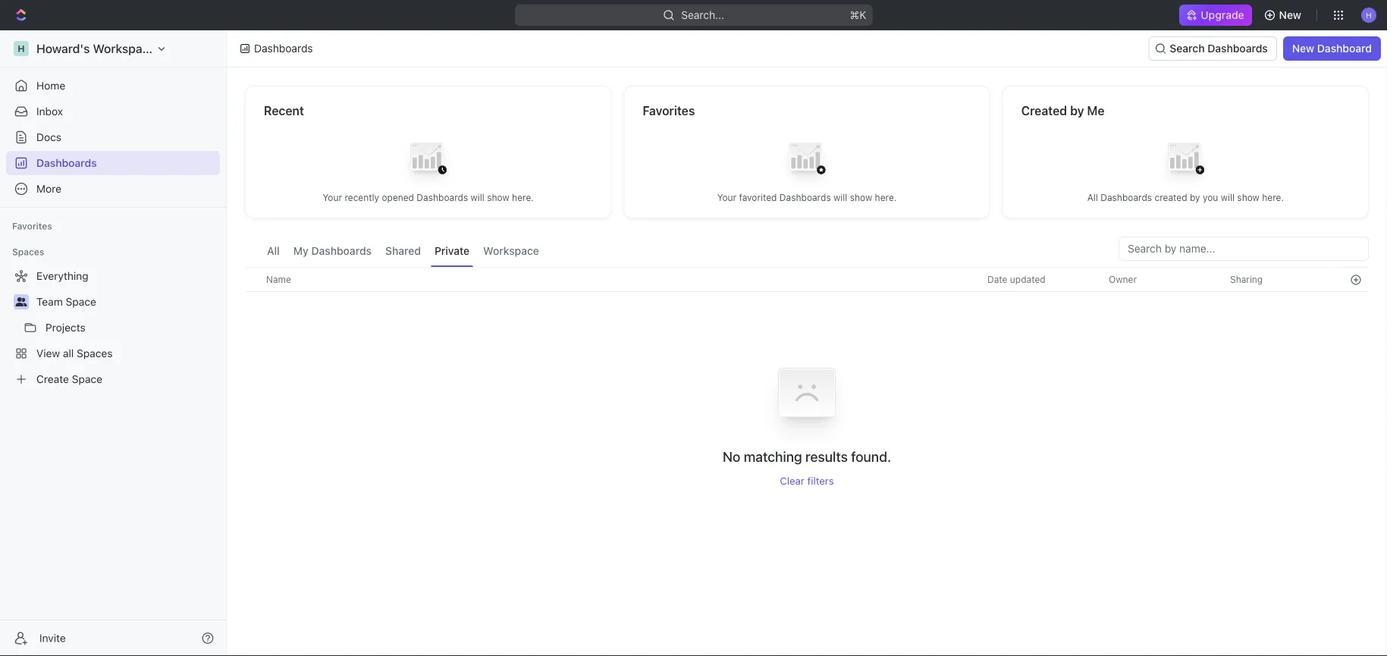 Task type: locate. For each thing, give the bounding box(es) containing it.
⌘k
[[850, 9, 867, 21]]

opened
[[382, 192, 414, 203]]

your for recent
[[323, 192, 342, 203]]

your for favorites
[[717, 192, 737, 203]]

you
[[1203, 192, 1219, 203]]

new dashboard button
[[1284, 36, 1382, 61]]

dashboards down no favorited dashboards image
[[780, 192, 831, 203]]

2 horizontal spatial will
[[1221, 192, 1235, 203]]

1 horizontal spatial will
[[834, 192, 848, 203]]

0 horizontal spatial your
[[323, 192, 342, 203]]

home
[[36, 79, 65, 92]]

0 vertical spatial new
[[1280, 9, 1302, 21]]

1 vertical spatial all
[[267, 245, 280, 257]]

create space
[[36, 373, 102, 385]]

h up "dashboard"
[[1367, 10, 1372, 19]]

0 horizontal spatial show
[[487, 192, 510, 203]]

1 vertical spatial spaces
[[77, 347, 113, 360]]

favorites button
[[6, 217, 58, 235]]

h left howard's
[[18, 43, 25, 54]]

1 horizontal spatial spaces
[[77, 347, 113, 360]]

3 show from the left
[[1238, 192, 1260, 203]]

dashboards right my
[[311, 245, 372, 257]]

2 here. from the left
[[875, 192, 897, 203]]

dashboards left created
[[1101, 192, 1153, 203]]

0 horizontal spatial h
[[18, 43, 25, 54]]

will right the you
[[1221, 192, 1235, 203]]

0 vertical spatial by
[[1071, 104, 1085, 118]]

me
[[1088, 104, 1105, 118]]

by left me
[[1071, 104, 1085, 118]]

invite
[[39, 632, 66, 645]]

will
[[471, 192, 485, 203], [834, 192, 848, 203], [1221, 192, 1235, 203]]

1 horizontal spatial your
[[717, 192, 737, 203]]

your left 'recently'
[[323, 192, 342, 203]]

workspace inside sidebar navigation
[[93, 41, 156, 56]]

name
[[266, 274, 291, 285]]

will up private button
[[471, 192, 485, 203]]

your favorited dashboards will show here.
[[717, 192, 897, 203]]

all dashboards created by you will show here.
[[1088, 192, 1285, 203]]

results
[[806, 448, 848, 465]]

clear filters button
[[780, 475, 834, 487]]

tree containing everything
[[6, 264, 220, 392]]

tab list containing all
[[263, 237, 543, 267]]

all
[[63, 347, 74, 360]]

1 horizontal spatial workspace
[[483, 245, 539, 257]]

1 horizontal spatial here.
[[875, 192, 897, 203]]

workspace button
[[480, 237, 543, 267]]

found.
[[851, 448, 892, 465]]

tree
[[6, 264, 220, 392]]

1 vertical spatial workspace
[[483, 245, 539, 257]]

1 horizontal spatial by
[[1190, 192, 1201, 203]]

0 vertical spatial all
[[1088, 192, 1099, 203]]

dashboards up more
[[36, 157, 97, 169]]

view all spaces
[[36, 347, 113, 360]]

favorites
[[643, 104, 695, 118], [12, 221, 52, 231]]

1 here. from the left
[[512, 192, 534, 203]]

space up projects
[[66, 296, 96, 308]]

workspace right private
[[483, 245, 539, 257]]

my dashboards button
[[290, 237, 376, 267]]

row
[[245, 267, 1370, 292]]

2 horizontal spatial here.
[[1263, 192, 1285, 203]]

dashboard
[[1318, 42, 1373, 55]]

1 vertical spatial favorites
[[12, 221, 52, 231]]

spaces right all at the bottom left of page
[[77, 347, 113, 360]]

clear filters
[[780, 475, 834, 487]]

2 will from the left
[[834, 192, 848, 203]]

3 will from the left
[[1221, 192, 1235, 203]]

0 horizontal spatial all
[[267, 245, 280, 257]]

my dashboards
[[293, 245, 372, 257]]

your left favorited
[[717, 192, 737, 203]]

0 vertical spatial favorites
[[643, 104, 695, 118]]

upgrade link
[[1180, 5, 1252, 26]]

no data image
[[762, 348, 853, 448]]

1 horizontal spatial all
[[1088, 192, 1099, 203]]

workspace up home link
[[93, 41, 156, 56]]

1 vertical spatial by
[[1190, 192, 1201, 203]]

tab list
[[263, 237, 543, 267]]

filters
[[808, 475, 834, 487]]

spaces down favorites button
[[12, 247, 44, 257]]

will down no favorited dashboards image
[[834, 192, 848, 203]]

new inside button
[[1293, 42, 1315, 55]]

2 your from the left
[[717, 192, 737, 203]]

by
[[1071, 104, 1085, 118], [1190, 192, 1201, 203]]

1 vertical spatial space
[[72, 373, 102, 385]]

create space link
[[6, 367, 217, 392]]

0 vertical spatial workspace
[[93, 41, 156, 56]]

howard's workspace, , element
[[14, 41, 29, 56]]

dashboards
[[254, 42, 313, 55], [1208, 42, 1268, 55], [36, 157, 97, 169], [417, 192, 468, 203], [780, 192, 831, 203], [1101, 192, 1153, 203], [311, 245, 372, 257]]

row containing name
[[245, 267, 1370, 292]]

new up the new dashboard
[[1280, 9, 1302, 21]]

new for new dashboard
[[1293, 42, 1315, 55]]

h inside dropdown button
[[1367, 10, 1372, 19]]

h
[[1367, 10, 1372, 19], [18, 43, 25, 54]]

0 vertical spatial h
[[1367, 10, 1372, 19]]

3 here. from the left
[[1263, 192, 1285, 203]]

favorited
[[739, 192, 777, 203]]

space for create space
[[72, 373, 102, 385]]

team
[[36, 296, 63, 308]]

projects
[[46, 321, 86, 334]]

space
[[66, 296, 96, 308], [72, 373, 102, 385]]

workspace
[[93, 41, 156, 56], [483, 245, 539, 257]]

clear
[[780, 475, 805, 487]]

spaces inside tree
[[77, 347, 113, 360]]

favorites inside button
[[12, 221, 52, 231]]

matching
[[744, 448, 802, 465]]

h inside 'element'
[[18, 43, 25, 54]]

1 your from the left
[[323, 192, 342, 203]]

0 vertical spatial space
[[66, 296, 96, 308]]

new inside 'button'
[[1280, 9, 1302, 21]]

1 will from the left
[[471, 192, 485, 203]]

1 horizontal spatial h
[[1367, 10, 1372, 19]]

shared
[[385, 245, 421, 257]]

2 horizontal spatial show
[[1238, 192, 1260, 203]]

date updated button
[[979, 268, 1055, 291]]

dashboards down upgrade
[[1208, 42, 1268, 55]]

0 horizontal spatial will
[[471, 192, 485, 203]]

space down view all spaces in the left bottom of the page
[[72, 373, 102, 385]]

tree inside sidebar navigation
[[6, 264, 220, 392]]

all
[[1088, 192, 1099, 203], [267, 245, 280, 257]]

all inside button
[[267, 245, 280, 257]]

projects link
[[46, 316, 217, 340]]

more button
[[6, 177, 220, 201]]

show
[[487, 192, 510, 203], [850, 192, 873, 203], [1238, 192, 1260, 203]]

0 horizontal spatial workspace
[[93, 41, 156, 56]]

0 horizontal spatial favorites
[[12, 221, 52, 231]]

new dashboard
[[1293, 42, 1373, 55]]

0 horizontal spatial here.
[[512, 192, 534, 203]]

your
[[323, 192, 342, 203], [717, 192, 737, 203]]

updated
[[1011, 274, 1046, 285]]

sharing
[[1231, 274, 1263, 285]]

team space link
[[36, 290, 217, 314]]

new
[[1280, 9, 1302, 21], [1293, 42, 1315, 55]]

spaces
[[12, 247, 44, 257], [77, 347, 113, 360]]

by left the you
[[1190, 192, 1201, 203]]

1 vertical spatial h
[[18, 43, 25, 54]]

user group image
[[16, 297, 27, 307]]

1 horizontal spatial show
[[850, 192, 873, 203]]

new down new 'button' at the top of page
[[1293, 42, 1315, 55]]

1 vertical spatial new
[[1293, 42, 1315, 55]]

0 horizontal spatial spaces
[[12, 247, 44, 257]]

search dashboards
[[1170, 42, 1268, 55]]

create
[[36, 373, 69, 385]]

no matching results found. row
[[245, 348, 1370, 487]]

2 show from the left
[[850, 192, 873, 203]]

here.
[[512, 192, 534, 203], [875, 192, 897, 203], [1263, 192, 1285, 203]]

1 horizontal spatial favorites
[[643, 104, 695, 118]]



Task type: describe. For each thing, give the bounding box(es) containing it.
Search by name... text field
[[1128, 237, 1360, 260]]

no matching results found. table
[[245, 267, 1370, 487]]

all button
[[263, 237, 284, 267]]

docs
[[36, 131, 61, 143]]

dashboards inside sidebar navigation
[[36, 157, 97, 169]]

date
[[988, 274, 1008, 285]]

recently
[[345, 192, 379, 203]]

view
[[36, 347, 60, 360]]

docs link
[[6, 125, 220, 149]]

view all spaces link
[[6, 341, 217, 366]]

0 horizontal spatial by
[[1071, 104, 1085, 118]]

created
[[1155, 192, 1188, 203]]

h button
[[1357, 3, 1382, 27]]

howard's workspace
[[36, 41, 156, 56]]

shared button
[[382, 237, 425, 267]]

my
[[293, 245, 309, 257]]

inbox
[[36, 105, 63, 118]]

search
[[1170, 42, 1205, 55]]

all for all dashboards created by you will show here.
[[1088, 192, 1099, 203]]

everything link
[[6, 264, 217, 288]]

no favorited dashboards image
[[777, 131, 838, 192]]

no matching results found.
[[723, 448, 892, 465]]

space for team space
[[66, 296, 96, 308]]

search dashboards button
[[1149, 36, 1278, 61]]

howard's
[[36, 41, 90, 56]]

no recent dashboards image
[[398, 131, 459, 192]]

more
[[36, 182, 61, 195]]

dashboards inside button
[[1208, 42, 1268, 55]]

upgrade
[[1201, 9, 1245, 21]]

dashboards up recent
[[254, 42, 313, 55]]

new button
[[1258, 3, 1311, 27]]

private
[[435, 245, 470, 257]]

dashboards link
[[6, 151, 220, 175]]

your recently opened dashboards will show here.
[[323, 192, 534, 203]]

new for new
[[1280, 9, 1302, 21]]

search...
[[681, 9, 725, 21]]

0 vertical spatial spaces
[[12, 247, 44, 257]]

1 show from the left
[[487, 192, 510, 203]]

private button
[[431, 237, 474, 267]]

home link
[[6, 74, 220, 98]]

team space
[[36, 296, 96, 308]]

all for all
[[267, 245, 280, 257]]

owner
[[1109, 274, 1137, 285]]

date updated
[[988, 274, 1046, 285]]

no created by me dashboards image
[[1156, 131, 1217, 192]]

workspace inside button
[[483, 245, 539, 257]]

dashboards down no recent dashboards image
[[417, 192, 468, 203]]

no
[[723, 448, 741, 465]]

dashboards inside button
[[311, 245, 372, 257]]

created
[[1022, 104, 1068, 118]]

everything
[[36, 270, 88, 282]]

created by me
[[1022, 104, 1105, 118]]

sidebar navigation
[[0, 30, 230, 656]]

inbox link
[[6, 99, 220, 124]]

recent
[[264, 104, 304, 118]]



Task type: vqa. For each thing, say whether or not it's contained in the screenshot.
Search by name... text field
yes



